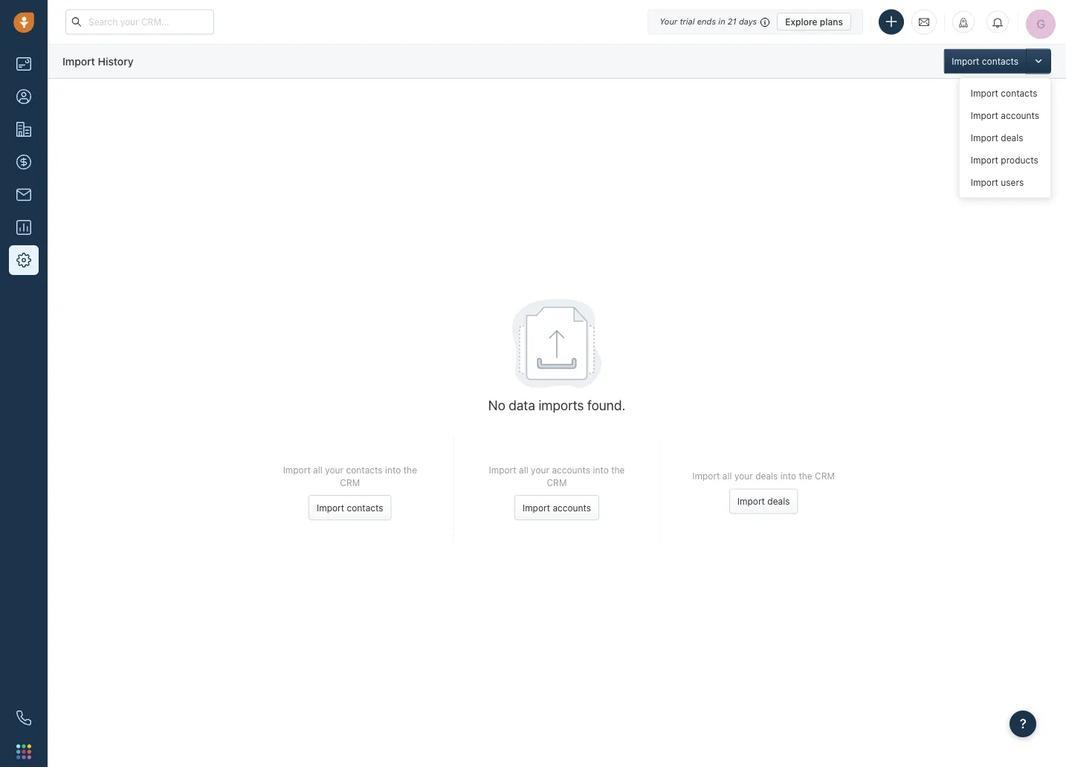 Task type: vqa. For each thing, say whether or not it's contained in the screenshot.
the right "ACCOUNTS"
no



Task type: locate. For each thing, give the bounding box(es) containing it.
imports
[[539, 397, 584, 413]]

accounts
[[1001, 110, 1040, 121], [552, 465, 591, 475], [553, 503, 591, 513]]

your inside import all your contacts into the crm
[[325, 465, 344, 475]]

the for import all your contacts into the crm
[[404, 465, 417, 475]]

0 horizontal spatial all
[[313, 465, 323, 475]]

into inside import all your contacts into the crm
[[385, 465, 401, 475]]

into inside import all your accounts into the crm
[[593, 465, 609, 475]]

all
[[313, 465, 323, 475], [519, 465, 529, 475], [723, 471, 732, 482]]

21
[[728, 17, 737, 26]]

accounts down import all your accounts into the crm
[[553, 503, 591, 513]]

import accounts inside "button"
[[523, 503, 591, 513]]

0 horizontal spatial your
[[325, 465, 344, 475]]

accounts up import accounts "button"
[[552, 465, 591, 475]]

0 vertical spatial import contacts button
[[944, 49, 1026, 74]]

your for deals
[[735, 471, 753, 482]]

1 vertical spatial import contacts
[[971, 88, 1038, 98]]

import accounts down import all your accounts into the crm
[[523, 503, 591, 513]]

your inside import all your accounts into the crm
[[531, 465, 550, 475]]

import history
[[62, 55, 134, 67]]

1 vertical spatial deals
[[756, 471, 778, 482]]

1 vertical spatial import contacts button
[[309, 496, 392, 521]]

the for import all your deals into the crm
[[799, 471, 813, 482]]

crm
[[815, 471, 835, 482], [340, 478, 360, 488], [547, 478, 567, 488]]

products
[[1001, 155, 1039, 165]]

deals
[[1001, 133, 1024, 143], [756, 471, 778, 482], [768, 497, 790, 507]]

your
[[325, 465, 344, 475], [531, 465, 550, 475], [735, 471, 753, 482]]

into
[[385, 465, 401, 475], [593, 465, 609, 475], [781, 471, 797, 482]]

2 horizontal spatial all
[[723, 471, 732, 482]]

deals up import products
[[1001, 133, 1024, 143]]

import deals up import products
[[971, 133, 1024, 143]]

2 vertical spatial deals
[[768, 497, 790, 507]]

plans
[[820, 16, 843, 27]]

accounts inside "button"
[[553, 503, 591, 513]]

1 vertical spatial import accounts
[[523, 503, 591, 513]]

import all your deals into the crm
[[693, 471, 835, 482]]

import accounts button
[[515, 496, 600, 521]]

phone image
[[16, 711, 31, 726]]

1 horizontal spatial the
[[612, 465, 625, 475]]

1 vertical spatial accounts
[[552, 465, 591, 475]]

crm for contacts
[[340, 478, 360, 488]]

import accounts
[[971, 110, 1040, 121], [523, 503, 591, 513]]

0 vertical spatial import contacts
[[952, 56, 1019, 67]]

import accounts up import products
[[971, 110, 1040, 121]]

0 horizontal spatial the
[[404, 465, 417, 475]]

import contacts
[[952, 56, 1019, 67], [971, 88, 1038, 98], [317, 503, 384, 513]]

1 horizontal spatial crm
[[547, 478, 567, 488]]

1 horizontal spatial into
[[593, 465, 609, 475]]

import inside import deals button
[[738, 497, 765, 507]]

the inside import all your contacts into the crm
[[404, 465, 417, 475]]

0 horizontal spatial import contacts button
[[309, 496, 392, 521]]

import deals down import all your deals into the crm
[[738, 497, 790, 507]]

all for contacts
[[313, 465, 323, 475]]

import inside import accounts "button"
[[523, 503, 550, 513]]

1 horizontal spatial your
[[531, 465, 550, 475]]

1 horizontal spatial import deals
[[971, 133, 1024, 143]]

the
[[404, 465, 417, 475], [612, 465, 625, 475], [799, 471, 813, 482]]

all inside import all your contacts into the crm
[[313, 465, 323, 475]]

2 horizontal spatial crm
[[815, 471, 835, 482]]

0 horizontal spatial import accounts
[[523, 503, 591, 513]]

your trial ends in 21 days
[[660, 17, 757, 26]]

0 horizontal spatial into
[[385, 465, 401, 475]]

ends
[[697, 17, 716, 26]]

contacts
[[982, 56, 1019, 67], [1001, 88, 1038, 98], [346, 465, 383, 475], [347, 503, 384, 513]]

import deals button
[[730, 489, 798, 514]]

deals down import all your deals into the crm
[[768, 497, 790, 507]]

the for import all your accounts into the crm
[[612, 465, 625, 475]]

import
[[62, 55, 95, 67], [952, 56, 980, 67], [971, 88, 999, 98], [971, 110, 999, 121], [971, 133, 999, 143], [971, 155, 999, 165], [971, 177, 999, 188], [283, 465, 311, 475], [489, 465, 517, 475], [693, 471, 720, 482], [738, 497, 765, 507], [317, 503, 344, 513], [523, 503, 550, 513]]

all for accounts
[[519, 465, 529, 475]]

crm inside import all your contacts into the crm
[[340, 478, 360, 488]]

2 horizontal spatial into
[[781, 471, 797, 482]]

1 vertical spatial import deals
[[738, 497, 790, 507]]

2 vertical spatial import contacts
[[317, 503, 384, 513]]

deals up import deals button
[[756, 471, 778, 482]]

in
[[719, 17, 726, 26]]

accounts up products
[[1001, 110, 1040, 121]]

the inside import all your accounts into the crm
[[612, 465, 625, 475]]

2 horizontal spatial your
[[735, 471, 753, 482]]

freshworks switcher image
[[16, 745, 31, 760]]

import products
[[971, 155, 1039, 165]]

0 vertical spatial deals
[[1001, 133, 1024, 143]]

import all your contacts into the crm
[[283, 465, 417, 488]]

import all your accounts into the crm
[[489, 465, 625, 488]]

import deals
[[971, 133, 1024, 143], [738, 497, 790, 507]]

2 horizontal spatial the
[[799, 471, 813, 482]]

crm for deals
[[815, 471, 835, 482]]

0 horizontal spatial import deals
[[738, 497, 790, 507]]

accounts inside import all your accounts into the crm
[[552, 465, 591, 475]]

found.
[[588, 397, 626, 413]]

days
[[739, 17, 757, 26]]

2 vertical spatial accounts
[[553, 503, 591, 513]]

data
[[509, 397, 535, 413]]

all for deals
[[723, 471, 732, 482]]

crm inside import all your accounts into the crm
[[547, 478, 567, 488]]

all inside import all your accounts into the crm
[[519, 465, 529, 475]]

0 horizontal spatial crm
[[340, 478, 360, 488]]

1 horizontal spatial all
[[519, 465, 529, 475]]

import contacts button
[[944, 49, 1026, 74], [309, 496, 392, 521]]

1 horizontal spatial import accounts
[[971, 110, 1040, 121]]



Task type: describe. For each thing, give the bounding box(es) containing it.
users
[[1001, 177, 1024, 188]]

no
[[488, 397, 506, 413]]

deals inside button
[[768, 497, 790, 507]]

your
[[660, 17, 678, 26]]

crm for accounts
[[547, 478, 567, 488]]

your for contacts
[[325, 465, 344, 475]]

trial
[[680, 17, 695, 26]]

0 vertical spatial accounts
[[1001, 110, 1040, 121]]

email image
[[919, 16, 930, 28]]

Search your CRM... text field
[[65, 9, 214, 35]]

1 horizontal spatial import contacts button
[[944, 49, 1026, 74]]

into for contacts
[[385, 465, 401, 475]]

explore plans link
[[777, 13, 852, 30]]

no data imports found.
[[488, 397, 626, 413]]

into for accounts
[[593, 465, 609, 475]]

import contacts for right import contacts button
[[952, 56, 1019, 67]]

0 vertical spatial import deals
[[971, 133, 1024, 143]]

import users
[[971, 177, 1024, 188]]

contacts inside import all your contacts into the crm
[[346, 465, 383, 475]]

explore
[[786, 16, 818, 27]]

into for deals
[[781, 471, 797, 482]]

phone element
[[9, 704, 39, 733]]

explore plans
[[786, 16, 843, 27]]

0 vertical spatial import accounts
[[971, 110, 1040, 121]]

history
[[98, 55, 134, 67]]

import inside import all your accounts into the crm
[[489, 465, 517, 475]]

import contacts for left import contacts button
[[317, 503, 384, 513]]

import inside import all your contacts into the crm
[[283, 465, 311, 475]]

your for accounts
[[531, 465, 550, 475]]

import deals inside button
[[738, 497, 790, 507]]



